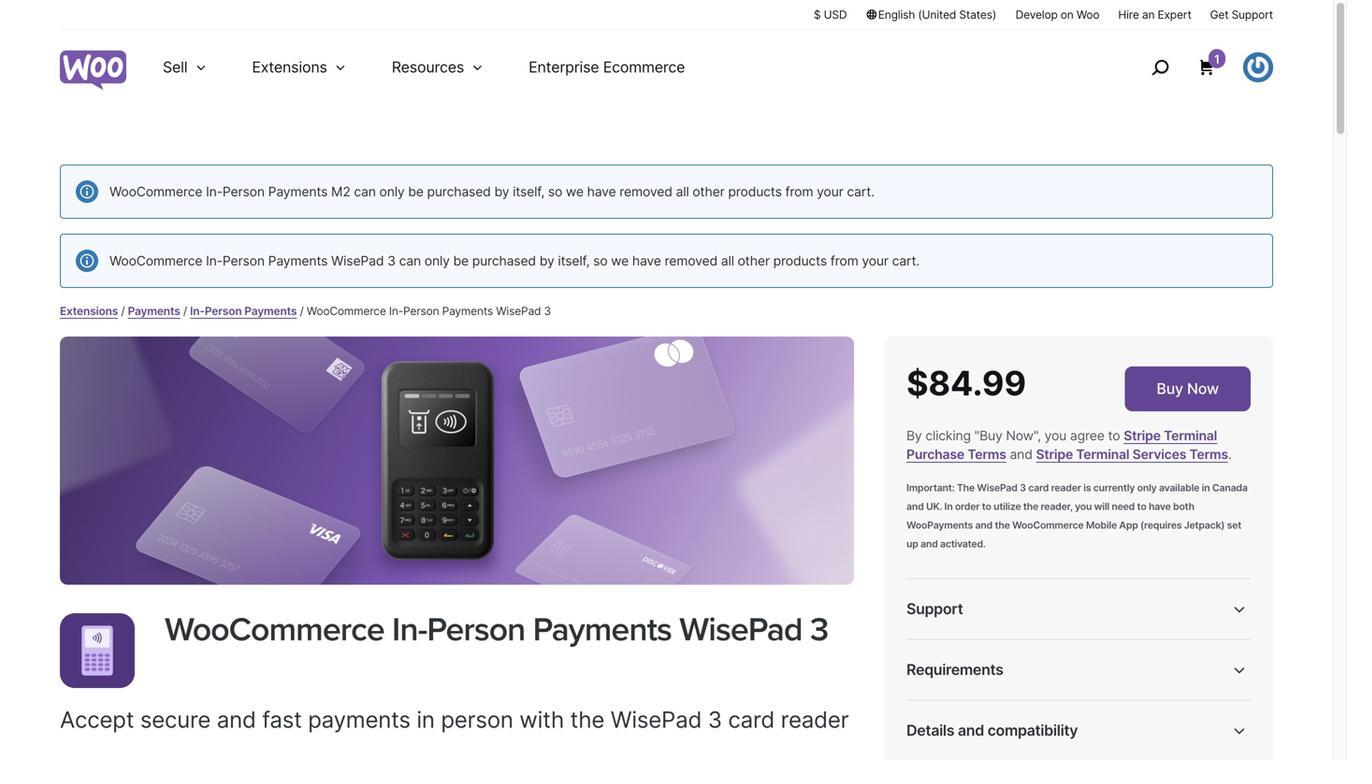 Task type: vqa. For each thing, say whether or not it's contained in the screenshot.
option
no



Task type: describe. For each thing, give the bounding box(es) containing it.
clicking
[[926, 428, 971, 444]]

services
[[1133, 447, 1187, 463]]

buy now link
[[1125, 367, 1251, 412]]

"buy
[[975, 428, 1003, 444]]

1 link
[[1198, 49, 1226, 77]]

enterprise
[[529, 58, 599, 76]]

products inside 'alert'
[[774, 253, 827, 269]]

extensions link
[[60, 305, 118, 318]]

your inside alert
[[817, 184, 844, 200]]

payments
[[308, 707, 411, 734]]

by clicking "buy now", you agree to
[[907, 428, 1124, 444]]

only.
[[1115, 695, 1144, 711]]

develop
[[1016, 8, 1058, 22]]

and down available in canada and the uk only.
[[1013, 722, 1036, 738]]

handled
[[907, 634, 965, 653]]

from inside 'alert'
[[831, 253, 859, 269]]

service navigation menu element
[[1112, 37, 1274, 98]]

0 vertical spatial you
[[1045, 428, 1067, 444]]

activated. inside important: the wisepad 3 card reader is currently only available in canada and uk. in order to utilize the reader, you will need to have both woopayments and the woocommerce mobile app (requires jetpack) set up and activated.
[[941, 538, 986, 550]]

buy now
[[1157, 380, 1220, 398]]

terms inside stripe terminal purchase terms
[[968, 447, 1007, 463]]

so inside 'alert'
[[594, 253, 608, 269]]

agree
[[1071, 428, 1105, 444]]

english (united states)
[[879, 8, 997, 22]]

buy
[[1157, 380, 1184, 398]]

available in canada and the uk only.
[[923, 695, 1144, 711]]

stripe terminal purchase terms link
[[907, 428, 1218, 463]]

woocommerce in-person payments wisepad 3 can only be purchased by itself, so we have removed all other products from your cart.
[[110, 253, 920, 269]]

extensions button
[[230, 30, 369, 105]]

enterprise ecommerce link
[[506, 30, 708, 105]]

both
[[1174, 501, 1195, 513]]

by inside alert
[[495, 184, 509, 200]]

search image
[[1146, 52, 1176, 82]]

wisepad inside woocommerce in-person payments wisepad 3 can only be purchased by itself, so we have removed all other products from your cart. 'alert'
[[331, 253, 384, 269]]

resources
[[392, 58, 464, 76]]

purchased inside 'alert'
[[472, 253, 536, 269]]

1 vertical spatial reader
[[781, 707, 849, 734]]

woocommerce inside woopayments and the woocommerce mobile app (requires jetpack) set up and activated.
[[1063, 722, 1156, 738]]

and down uk on the bottom right of page
[[1078, 742, 1100, 758]]

and left 'fast'
[[217, 707, 256, 734]]

sell button
[[140, 30, 230, 105]]

.
[[1229, 447, 1232, 463]]

we inside 'alert'
[[611, 253, 629, 269]]

secure
[[140, 707, 211, 734]]

hire
[[1119, 8, 1140, 22]]

details and compatibility
[[907, 722, 1078, 741]]

with
[[520, 707, 564, 734]]

woocommerce inside 'alert'
[[110, 253, 202, 269]]

1 / from the left
[[121, 305, 125, 318]]

chevron up image for support
[[1229, 599, 1251, 621]]

1 vertical spatial stripe
[[1037, 447, 1074, 463]]

chevron up image for details and compatibility
[[1229, 720, 1251, 743]]

only inside important: the wisepad 3 card reader is currently only available in canada and uk. in order to utilize the reader, you will need to have both woopayments and the woocommerce mobile app (requires jetpack) set up and activated.
[[1138, 482, 1157, 494]]

get support
[[1211, 8, 1274, 22]]

expert
[[1158, 8, 1192, 22]]

in
[[945, 501, 953, 513]]

by inside 'alert'
[[540, 253, 555, 269]]

terminal inside stripe terminal purchase terms
[[1165, 428, 1218, 444]]

jetpack) inside important: the wisepad 3 card reader is currently only available in canada and uk. in order to utilize the reader, you will need to have both woopayments and the woocommerce mobile app (requires jetpack) set up and activated.
[[1185, 520, 1225, 531]]

1 vertical spatial canada
[[994, 695, 1041, 711]]

woocommerce in-person payments wisepad 3 can only be purchased by itself, so we have removed all other products from your cart. alert
[[60, 234, 1274, 288]]

states)
[[960, 8, 997, 22]]

develop on woo link
[[1016, 7, 1100, 22]]

0 horizontal spatial terminal
[[1077, 447, 1130, 463]]

app inside woopayments and the woocommerce mobile app (requires jetpack) set up and activated.
[[1203, 722, 1228, 738]]

extensions for extensions / payments / in-person payments / woocommerce in-person payments wisepad 3
[[60, 305, 118, 318]]

important:
[[907, 482, 955, 494]]

activated. inside woopayments and the woocommerce mobile app (requires jetpack) set up and activated.
[[1104, 742, 1163, 758]]

have inside important: the wisepad 3 card reader is currently only available in canada and uk. in order to utilize the reader, you will need to have both woopayments and the woocommerce mobile app (requires jetpack) set up and activated.
[[1149, 501, 1171, 513]]

by
[[907, 428, 922, 444]]

in-person payments link
[[190, 305, 297, 318]]

$
[[814, 8, 821, 22]]

currently
[[1094, 482, 1136, 494]]

the
[[957, 482, 975, 494]]

be inside alert
[[408, 184, 424, 200]]

woopayments inside woopayments and the woocommerce mobile app (requires jetpack) set up and activated.
[[923, 722, 1010, 738]]

will
[[1095, 501, 1110, 513]]

woocommerce in-person payments wisepad 3
[[165, 611, 829, 650]]

cart. inside 'alert'
[[893, 253, 920, 269]]

product icon image
[[60, 614, 135, 689]]

app inside important: the wisepad 3 card reader is currently only available in canada and uk. in order to utilize the reader, you will need to have both woopayments and the woocommerce mobile app (requires jetpack) set up and activated.
[[1120, 520, 1139, 531]]

the inside woopayments and the woocommerce mobile app (requires jetpack) set up and activated.
[[1040, 722, 1059, 738]]

woocommerce in-person payments m2 can only be purchased by itself, so we have removed all other products from your cart.
[[110, 184, 875, 200]]

removed inside alert
[[620, 184, 673, 200]]

woopayments inside important: the wisepad 3 card reader is currently only available in canada and uk. in order to utilize the reader, you will need to have both woopayments and the woocommerce mobile app (requires jetpack) set up and activated.
[[907, 520, 973, 531]]

order
[[956, 501, 980, 513]]

woocommerce in-person payments wisepad 3 product heading image image
[[60, 337, 855, 585]]

sell
[[163, 58, 188, 76]]

(united
[[919, 8, 957, 22]]

compatibility
[[988, 722, 1078, 741]]

an
[[1143, 8, 1155, 22]]

and up compatibility
[[1044, 695, 1067, 711]]

accept secure and fast payments in person with the wisepad 3 card reader
[[60, 707, 849, 734]]

is
[[1084, 482, 1092, 494]]

purchase
[[907, 447, 965, 463]]

you inside important: the wisepad 3 card reader is currently only available in canada and uk. in order to utilize the reader, you will need to have both woopayments and the woocommerce mobile app (requires jetpack) set up and activated.
[[1076, 501, 1093, 513]]

resources button
[[369, 30, 506, 105]]

2 horizontal spatial to
[[1138, 501, 1147, 513]]

fast
[[262, 707, 302, 734]]

get support link
[[1211, 7, 1274, 22]]

breadcrumb element
[[60, 303, 1274, 320]]

in inside important: the wisepad 3 card reader is currently only available in canada and uk. in order to utilize the reader, you will need to have both woopayments and the woocommerce mobile app (requires jetpack) set up and activated.
[[1202, 482, 1211, 494]]

and down uk.
[[921, 538, 938, 550]]

person
[[441, 707, 514, 734]]

$ usd
[[814, 8, 847, 22]]

card inside important: the wisepad 3 card reader is currently only available in canada and uk. in order to utilize the reader, you will need to have both woopayments and the woocommerce mobile app (requires jetpack) set up and activated.
[[1029, 482, 1049, 494]]

m2
[[331, 184, 351, 200]]

up inside woopayments and the woocommerce mobile app (requires jetpack) set up and activated.
[[1059, 742, 1074, 758]]

2 / from the left
[[183, 305, 187, 318]]

now",
[[1007, 428, 1042, 444]]

utilize
[[994, 501, 1022, 513]]

1 vertical spatial card
[[729, 707, 775, 734]]

other inside alert
[[693, 184, 725, 200]]

woopayments and the woocommerce mobile app (requires jetpack) set up and activated.
[[923, 722, 1228, 758]]

and down order
[[976, 520, 993, 531]]

$ usd button
[[814, 7, 847, 22]]

available
[[1160, 482, 1200, 494]]

support inside "link"
[[1232, 8, 1274, 22]]

canada inside important: the wisepad 3 card reader is currently only available in canada and uk. in order to utilize the reader, you will need to have both woopayments and the woocommerce mobile app (requires jetpack) set up and activated.
[[1213, 482, 1248, 494]]

ecommerce
[[603, 58, 685, 76]]



Task type: locate. For each thing, give the bounding box(es) containing it.
you
[[1045, 428, 1067, 444], [1076, 501, 1093, 513]]

0 vertical spatial extensions
[[252, 58, 327, 76]]

all inside alert
[[676, 184, 689, 200]]

important: the wisepad 3 card reader is currently only available in canada and uk. in order to utilize the reader, you will need to have both woopayments and the woocommerce mobile app (requires jetpack) set up and activated.
[[907, 482, 1248, 550]]

1 horizontal spatial be
[[453, 253, 469, 269]]

chevron up image
[[1229, 599, 1251, 621], [1229, 660, 1251, 682], [1229, 720, 1251, 743]]

stripe terminal purchase terms
[[907, 428, 1218, 463]]

1 horizontal spatial have
[[633, 253, 661, 269]]

woocommerce inside alert
[[110, 184, 202, 200]]

in left person on the bottom left of the page
[[417, 707, 435, 734]]

only right m2
[[380, 184, 405, 200]]

other
[[693, 184, 725, 200], [738, 253, 770, 269]]

canada down '.'
[[1213, 482, 1248, 494]]

activated. down only.
[[1104, 742, 1163, 758]]

set down '.'
[[1228, 520, 1242, 531]]

have
[[587, 184, 616, 200], [633, 253, 661, 269], [1149, 501, 1171, 513]]

0 horizontal spatial /
[[121, 305, 125, 318]]

cart.
[[847, 184, 875, 200], [893, 253, 920, 269]]

1 horizontal spatial we
[[611, 253, 629, 269]]

/ woocommerce
[[300, 305, 386, 318]]

3
[[388, 253, 396, 269], [544, 305, 551, 318], [1020, 482, 1027, 494], [810, 611, 829, 650], [708, 707, 722, 734]]

woocommerce mobile link
[[990, 634, 1151, 653]]

0 vertical spatial itself,
[[513, 184, 545, 200]]

reader,
[[1041, 501, 1073, 513]]

2 vertical spatial mobile
[[1159, 722, 1200, 738]]

extensions for extensions
[[252, 58, 327, 76]]

2 vertical spatial by
[[969, 634, 986, 653]]

woopayments down available
[[923, 722, 1010, 738]]

and stripe terminal services terms .
[[1007, 447, 1232, 463]]

in- for woocommerce in-person payments wisepad 3 can only be purchased by itself, so we have removed all other products from your cart.
[[206, 253, 223, 269]]

payments inside alert
[[268, 184, 328, 200]]

app
[[1120, 520, 1139, 531], [1203, 722, 1228, 738]]

and down the now",
[[1010, 447, 1033, 463]]

all up woocommerce in-person payments wisepad 3 can only be purchased by itself, so we have removed all other products from your cart. 'alert'
[[676, 184, 689, 200]]

by up 'woocommerce in-person payments wisepad 3 can only be purchased by itself, so we have removed all other products from your cart.'
[[495, 184, 509, 200]]

up down important:
[[907, 538, 919, 550]]

set inside woopayments and the woocommerce mobile app (requires jetpack) set up and activated.
[[1037, 742, 1055, 758]]

1 vertical spatial your
[[862, 253, 889, 269]]

0 horizontal spatial we
[[566, 184, 584, 200]]

in- for woocommerce in-person payments m2 can only be purchased by itself, so we have removed all other products from your cart.
[[206, 184, 223, 200]]

we up 'woocommerce in-person payments wisepad 3 can only be purchased by itself, so we have removed all other products from your cart.'
[[566, 184, 584, 200]]

removed up woocommerce in-person payments wisepad 3 can only be purchased by itself, so we have removed all other products from your cart. 'alert'
[[620, 184, 673, 200]]

support right get
[[1232, 8, 1274, 22]]

0 horizontal spatial canada
[[994, 695, 1041, 711]]

0 vertical spatial set
[[1228, 520, 1242, 531]]

the left uk on the bottom right of page
[[1071, 695, 1090, 711]]

to
[[1109, 428, 1121, 444], [983, 501, 992, 513], [1138, 501, 1147, 513]]

all
[[676, 184, 689, 200], [721, 253, 735, 269]]

0 horizontal spatial other
[[693, 184, 725, 200]]

set inside important: the wisepad 3 card reader is currently only available in canada and uk. in order to utilize the reader, you will need to have both woopayments and the woocommerce mobile app (requires jetpack) set up and activated.
[[1228, 520, 1242, 531]]

0 horizontal spatial (requires
[[923, 742, 977, 758]]

terms up available
[[1190, 447, 1229, 463]]

available
[[923, 695, 977, 711]]

be
[[408, 184, 424, 200], [453, 253, 469, 269]]

jetpack) down both
[[1185, 520, 1225, 531]]

the
[[1024, 501, 1039, 513], [995, 520, 1011, 531], [1071, 695, 1090, 711], [571, 707, 605, 734], [1040, 722, 1059, 738]]

itself, inside 'woocommerce in-person payments m2 can only be purchased by itself, so we have removed all other products from your cart.' alert
[[513, 184, 545, 200]]

1 vertical spatial extensions
[[60, 305, 118, 318]]

english (united states) button
[[866, 7, 997, 22]]

handled by woocommerce mobile
[[907, 634, 1151, 653]]

woocommerce in-person payments m2 can only be purchased by itself, so we have removed all other products from your cart. alert
[[60, 165, 1274, 219]]

products inside alert
[[729, 184, 782, 200]]

in- inside 'alert'
[[206, 253, 223, 269]]

up inside important: the wisepad 3 card reader is currently only available in canada and uk. in order to utilize the reader, you will need to have both woopayments and the woocommerce mobile app (requires jetpack) set up and activated.
[[907, 538, 919, 550]]

only left available
[[1138, 482, 1157, 494]]

0 vertical spatial cart.
[[847, 184, 875, 200]]

can inside 'woocommerce in-person payments m2 can only be purchased by itself, so we have removed all other products from your cart.' alert
[[354, 184, 376, 200]]

uk
[[1094, 695, 1112, 711]]

card
[[1029, 482, 1049, 494], [729, 707, 775, 734]]

only
[[380, 184, 405, 200], [425, 253, 450, 269], [1138, 482, 1157, 494]]

the right utilize
[[1024, 501, 1039, 513]]

1 horizontal spatial support
[[1232, 8, 1274, 22]]

wisepad inside the breadcrumb element
[[496, 305, 541, 318]]

1 vertical spatial app
[[1203, 722, 1228, 738]]

1 vertical spatial removed
[[665, 253, 718, 269]]

by
[[495, 184, 509, 200], [540, 253, 555, 269], [969, 634, 986, 653]]

canada up compatibility
[[994, 695, 1041, 711]]

3 inside the breadcrumb element
[[544, 305, 551, 318]]

terms down "buy
[[968, 447, 1007, 463]]

need
[[1112, 501, 1135, 513]]

0 vertical spatial up
[[907, 538, 919, 550]]

open account menu image
[[1244, 52, 1274, 82]]

1 vertical spatial products
[[774, 253, 827, 269]]

person for woocommerce in-person payments m2 can only be purchased by itself, so we have removed all other products from your cart.
[[223, 184, 265, 200]]

in up details and compatibility
[[980, 695, 991, 711]]

mobile inside important: the wisepad 3 card reader is currently only available in canada and uk. in order to utilize the reader, you will need to have both woopayments and the woocommerce mobile app (requires jetpack) set up and activated.
[[1087, 520, 1118, 531]]

support up handled
[[907, 601, 964, 619]]

0 vertical spatial only
[[380, 184, 405, 200]]

mobile
[[1087, 520, 1118, 531], [1103, 634, 1151, 653], [1159, 722, 1200, 738]]

0 vertical spatial terminal
[[1165, 428, 1218, 444]]

0 horizontal spatial jetpack)
[[980, 742, 1033, 758]]

1 horizontal spatial stripe
[[1124, 428, 1161, 444]]

person for woocommerce in-person payments wisepad 3
[[427, 611, 525, 650]]

to right order
[[983, 501, 992, 513]]

1
[[1215, 52, 1221, 66]]

we
[[566, 184, 584, 200], [611, 253, 629, 269]]

chevron up image for requirements
[[1229, 660, 1251, 682]]

jetpack) down details and compatibility
[[980, 742, 1033, 758]]

0 vertical spatial other
[[693, 184, 725, 200]]

1 horizontal spatial so
[[594, 253, 608, 269]]

1 vertical spatial purchased
[[472, 253, 536, 269]]

you left agree
[[1045, 428, 1067, 444]]

0 horizontal spatial be
[[408, 184, 424, 200]]

terminal
[[1165, 428, 1218, 444], [1077, 447, 1130, 463]]

all inside 'alert'
[[721, 253, 735, 269]]

0 horizontal spatial support
[[907, 601, 964, 619]]

(requires down both
[[1141, 520, 1182, 531]]

1 horizontal spatial reader
[[1052, 482, 1082, 494]]

by down woocommerce in-person payments m2 can only be purchased by itself, so we have removed all other products from your cart. at top
[[540, 253, 555, 269]]

so up the breadcrumb element
[[594, 253, 608, 269]]

/
[[121, 305, 125, 318], [183, 305, 187, 318]]

have inside 'alert'
[[633, 253, 661, 269]]

1 horizontal spatial by
[[540, 253, 555, 269]]

0 vertical spatial your
[[817, 184, 844, 200]]

itself,
[[513, 184, 545, 200], [558, 253, 590, 269]]

in- for woocommerce in-person payments wisepad 3
[[392, 611, 427, 650]]

1 terms from the left
[[968, 447, 1007, 463]]

1 vertical spatial chevron up image
[[1229, 660, 1251, 682]]

$84.99
[[907, 363, 1027, 404]]

0 vertical spatial can
[[354, 184, 376, 200]]

0 horizontal spatial have
[[587, 184, 616, 200]]

removed inside 'alert'
[[665, 253, 718, 269]]

extensions / payments / in-person payments / woocommerce in-person payments wisepad 3
[[60, 305, 551, 318]]

1 chevron up image from the top
[[1229, 599, 1251, 621]]

2 vertical spatial only
[[1138, 482, 1157, 494]]

(requires down details at the bottom right of the page
[[923, 742, 977, 758]]

person for woocommerce in-person payments wisepad 3 can only be purchased by itself, so we have removed all other products from your cart.
[[223, 253, 265, 269]]

3 inside 'alert'
[[388, 253, 396, 269]]

1 vertical spatial (requires
[[923, 742, 977, 758]]

only inside 'alert'
[[425, 253, 450, 269]]

enterprise ecommerce
[[529, 58, 685, 76]]

/ right payments link
[[183, 305, 187, 318]]

jetpack) inside woopayments and the woocommerce mobile app (requires jetpack) set up and activated.
[[980, 742, 1033, 758]]

1 horizontal spatial up
[[1059, 742, 1074, 758]]

payments link
[[128, 305, 180, 318]]

hire an expert
[[1119, 8, 1192, 22]]

support
[[1232, 8, 1274, 22], [907, 601, 964, 619]]

be inside 'alert'
[[453, 253, 469, 269]]

on
[[1061, 8, 1074, 22]]

activated.
[[941, 538, 986, 550], [1104, 742, 1163, 758]]

other inside 'alert'
[[738, 253, 770, 269]]

0 vertical spatial be
[[408, 184, 424, 200]]

develop on woo
[[1016, 8, 1100, 22]]

extensions inside button
[[252, 58, 327, 76]]

0 horizontal spatial app
[[1120, 520, 1139, 531]]

0 horizontal spatial card
[[729, 707, 775, 734]]

0 vertical spatial have
[[587, 184, 616, 200]]

now
[[1188, 380, 1220, 398]]

stripe terminal services terms link
[[1037, 447, 1229, 463]]

from inside alert
[[786, 184, 814, 200]]

0 vertical spatial canada
[[1213, 482, 1248, 494]]

0 horizontal spatial to
[[983, 501, 992, 513]]

get
[[1211, 8, 1229, 22]]

2 vertical spatial chevron up image
[[1229, 720, 1251, 743]]

wisepad
[[331, 253, 384, 269], [496, 305, 541, 318], [978, 482, 1018, 494], [680, 611, 803, 650], [611, 707, 702, 734]]

0 vertical spatial app
[[1120, 520, 1139, 531]]

mobile inside woopayments and the woocommerce mobile app (requires jetpack) set up and activated.
[[1159, 722, 1200, 738]]

0 horizontal spatial your
[[817, 184, 844, 200]]

1 vertical spatial terminal
[[1077, 447, 1130, 463]]

we inside alert
[[566, 184, 584, 200]]

reader inside important: the wisepad 3 card reader is currently only available in canada and uk. in order to utilize the reader, you will need to have both woopayments and the woocommerce mobile app (requires jetpack) set up and activated.
[[1052, 482, 1082, 494]]

set
[[1228, 520, 1242, 531], [1037, 742, 1055, 758]]

have inside alert
[[587, 184, 616, 200]]

requirements
[[907, 661, 1004, 680]]

1 vertical spatial woopayments
[[923, 722, 1010, 738]]

uk.
[[927, 501, 943, 513]]

we up the breadcrumb element
[[611, 253, 629, 269]]

0 vertical spatial purchased
[[427, 184, 491, 200]]

0 vertical spatial jetpack)
[[1185, 520, 1225, 531]]

from
[[786, 184, 814, 200], [831, 253, 859, 269]]

0 vertical spatial activated.
[[941, 538, 986, 550]]

reader
[[1052, 482, 1082, 494], [781, 707, 849, 734]]

purchased inside alert
[[427, 184, 491, 200]]

1 horizontal spatial you
[[1076, 501, 1093, 513]]

1 horizontal spatial your
[[862, 253, 889, 269]]

2 vertical spatial have
[[1149, 501, 1171, 513]]

terminal down agree
[[1077, 447, 1130, 463]]

2 horizontal spatial by
[[969, 634, 986, 653]]

0 horizontal spatial in
[[417, 707, 435, 734]]

wisepad inside important: the wisepad 3 card reader is currently only available in canada and uk. in order to utilize the reader, you will need to have both woopayments and the woocommerce mobile app (requires jetpack) set up and activated.
[[978, 482, 1018, 494]]

accept
[[60, 707, 134, 734]]

0 vertical spatial stripe
[[1124, 428, 1161, 444]]

removed up the breadcrumb element
[[665, 253, 718, 269]]

1 vertical spatial jetpack)
[[980, 742, 1033, 758]]

terminal up services
[[1165, 428, 1218, 444]]

person
[[223, 184, 265, 200], [223, 253, 265, 269], [205, 305, 242, 318], [403, 305, 439, 318], [427, 611, 525, 650]]

itself, inside woocommerce in-person payments wisepad 3 can only be purchased by itself, so we have removed all other products from your cart. 'alert'
[[558, 253, 590, 269]]

stripe inside stripe terminal purchase terms
[[1124, 428, 1161, 444]]

to right need
[[1138, 501, 1147, 513]]

woo
[[1077, 8, 1100, 22]]

0 vertical spatial products
[[729, 184, 782, 200]]

3 chevron up image from the top
[[1229, 720, 1251, 743]]

and down available
[[958, 722, 985, 741]]

woocommerce inside important: the wisepad 3 card reader is currently only available in canada and uk. in order to utilize the reader, you will need to have both woopayments and the woocommerce mobile app (requires jetpack) set up and activated.
[[1013, 520, 1084, 531]]

1 horizontal spatial (requires
[[1141, 520, 1182, 531]]

usd
[[824, 8, 847, 22]]

1 vertical spatial mobile
[[1103, 634, 1151, 653]]

0 horizontal spatial terms
[[968, 447, 1007, 463]]

in right available
[[1202, 482, 1211, 494]]

0 horizontal spatial up
[[907, 538, 919, 550]]

so inside alert
[[548, 184, 563, 200]]

1 horizontal spatial cart.
[[893, 253, 920, 269]]

1 vertical spatial by
[[540, 253, 555, 269]]

in- inside alert
[[206, 184, 223, 200]]

stripe down the now",
[[1037, 447, 1074, 463]]

1 horizontal spatial extensions
[[252, 58, 327, 76]]

be right m2
[[408, 184, 424, 200]]

extensions inside the breadcrumb element
[[60, 305, 118, 318]]

person inside alert
[[223, 184, 265, 200]]

and left uk.
[[907, 501, 924, 513]]

2 chevron up image from the top
[[1229, 660, 1251, 682]]

all up the breadcrumb element
[[721, 253, 735, 269]]

(requires inside important: the wisepad 3 card reader is currently only available in canada and uk. in order to utilize the reader, you will need to have both woopayments and the woocommerce mobile app (requires jetpack) set up and activated.
[[1141, 520, 1182, 531]]

(requires
[[1141, 520, 1182, 531], [923, 742, 977, 758]]

only down woocommerce in-person payments m2 can only be purchased by itself, so we have removed all other products from your cart. at top
[[425, 253, 450, 269]]

1 vertical spatial we
[[611, 253, 629, 269]]

the down utilize
[[995, 520, 1011, 531]]

you left will
[[1076, 501, 1093, 513]]

terms
[[968, 447, 1007, 463], [1190, 447, 1229, 463]]

0 horizontal spatial stripe
[[1037, 447, 1074, 463]]

purchased up 'woocommerce in-person payments wisepad 3 can only be purchased by itself, so we have removed all other products from your cart.'
[[427, 184, 491, 200]]

be down woocommerce in-person payments m2 can only be purchased by itself, so we have removed all other products from your cart. at top
[[453, 253, 469, 269]]

the right with
[[571, 707, 605, 734]]

1 horizontal spatial itself,
[[558, 253, 590, 269]]

up down compatibility
[[1059, 742, 1074, 758]]

can inside woocommerce in-person payments wisepad 3 can only be purchased by itself, so we have removed all other products from your cart. 'alert'
[[399, 253, 421, 269]]

1 horizontal spatial in
[[980, 695, 991, 711]]

english
[[879, 8, 916, 22]]

0 vertical spatial removed
[[620, 184, 673, 200]]

set down compatibility
[[1037, 742, 1055, 758]]

so
[[548, 184, 563, 200], [594, 253, 608, 269]]

/ left payments link
[[121, 305, 125, 318]]

1 horizontal spatial terms
[[1190, 447, 1229, 463]]

0 horizontal spatial only
[[380, 184, 405, 200]]

purchased down woocommerce in-person payments m2 can only be purchased by itself, so we have removed all other products from your cart. at top
[[472, 253, 536, 269]]

woopayments
[[907, 520, 973, 531], [923, 722, 1010, 738]]

0 vertical spatial chevron up image
[[1229, 599, 1251, 621]]

in-
[[206, 184, 223, 200], [206, 253, 223, 269], [190, 305, 205, 318], [389, 305, 403, 318], [392, 611, 427, 650]]

0 horizontal spatial reader
[[781, 707, 849, 734]]

1 horizontal spatial canada
[[1213, 482, 1248, 494]]

0 vertical spatial all
[[676, 184, 689, 200]]

details
[[907, 722, 955, 741]]

cart. inside alert
[[847, 184, 875, 200]]

activated. down order
[[941, 538, 986, 550]]

0 horizontal spatial itself,
[[513, 184, 545, 200]]

to up and stripe terminal services terms . in the right of the page
[[1109, 428, 1121, 444]]

in
[[1202, 482, 1211, 494], [980, 695, 991, 711], [417, 707, 435, 734]]

can
[[354, 184, 376, 200], [399, 253, 421, 269]]

1 vertical spatial be
[[453, 253, 469, 269]]

payments inside 'alert'
[[268, 253, 328, 269]]

your inside 'alert'
[[862, 253, 889, 269]]

1 horizontal spatial can
[[399, 253, 421, 269]]

by up requirements
[[969, 634, 986, 653]]

1 vertical spatial support
[[907, 601, 964, 619]]

woocommerce
[[110, 184, 202, 200], [110, 253, 202, 269], [1013, 520, 1084, 531], [165, 611, 385, 650], [990, 634, 1100, 653], [1063, 722, 1156, 738]]

stripe up 'stripe terminal services terms' link
[[1124, 428, 1161, 444]]

(requires inside woopayments and the woocommerce mobile app (requires jetpack) set up and activated.
[[923, 742, 977, 758]]

1 horizontal spatial jetpack)
[[1185, 520, 1225, 531]]

0 vertical spatial by
[[495, 184, 509, 200]]

so up 'woocommerce in-person payments wisepad 3 can only be purchased by itself, so we have removed all other products from your cart.'
[[548, 184, 563, 200]]

3 inside important: the wisepad 3 card reader is currently only available in canada and uk. in order to utilize the reader, you will need to have both woopayments and the woocommerce mobile app (requires jetpack) set up and activated.
[[1020, 482, 1027, 494]]

2 terms from the left
[[1190, 447, 1229, 463]]

the down available in canada and the uk only.
[[1040, 722, 1059, 738]]

person inside 'alert'
[[223, 253, 265, 269]]

hire an expert link
[[1119, 7, 1192, 22]]

1 vertical spatial only
[[425, 253, 450, 269]]

1 horizontal spatial only
[[425, 253, 450, 269]]

woopayments down uk.
[[907, 520, 973, 531]]

2 horizontal spatial only
[[1138, 482, 1157, 494]]

0 horizontal spatial so
[[548, 184, 563, 200]]

0 vertical spatial mobile
[[1087, 520, 1118, 531]]

1 horizontal spatial to
[[1109, 428, 1121, 444]]

0 vertical spatial we
[[566, 184, 584, 200]]

1 vertical spatial cart.
[[893, 253, 920, 269]]

1 vertical spatial up
[[1059, 742, 1074, 758]]

only inside alert
[[380, 184, 405, 200]]



